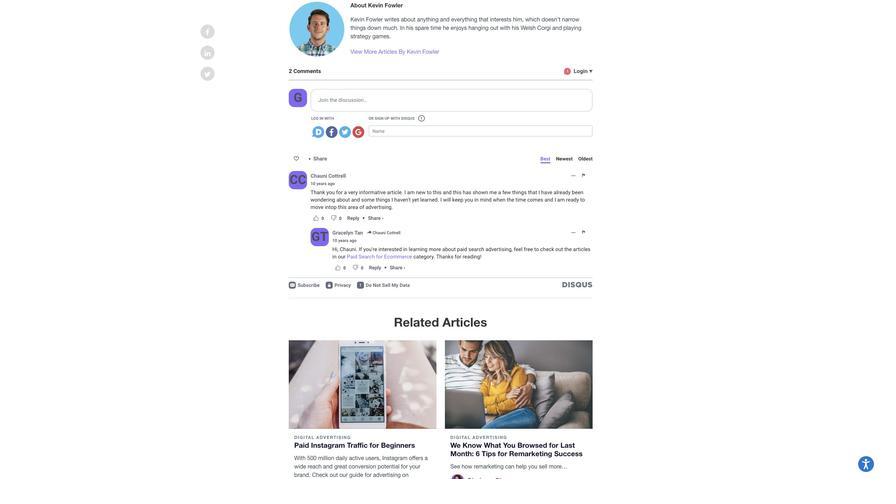 Task type: locate. For each thing, give the bounding box(es) containing it.
strategy
[[351, 33, 371, 39]]

remarketing
[[509, 450, 552, 458]]

writes
[[385, 16, 400, 22]]

advertising inside digital advertising paid instagram traffic for beginners
[[316, 436, 351, 441]]

remarketing
[[474, 464, 504, 470]]

0 horizontal spatial kevin
[[351, 16, 365, 22]]

browsed
[[518, 441, 547, 450]]

things
[[351, 24, 366, 31]]

enjoys
[[451, 24, 467, 31]]

view more articles by kevin fowler link
[[351, 47, 439, 56]]

digital up paid on the bottom of page
[[294, 436, 315, 441]]

1 horizontal spatial his
[[512, 24, 519, 31]]

and inside with 500 million daily active users, instagram offers a wide reach and great conversion potential for your brand. check out our guide for advertising
[[323, 464, 333, 470]]

tips
[[482, 450, 496, 458]]

digital up we
[[450, 436, 471, 441]]

down
[[367, 24, 381, 31]]

0 horizontal spatial fowler
[[366, 16, 383, 22]]

month:
[[450, 450, 474, 458]]

time
[[431, 24, 441, 31]]

advertising up the what
[[473, 436, 507, 441]]

a
[[425, 456, 428, 462]]

users,
[[366, 456, 381, 462]]

1 horizontal spatial digital
[[450, 436, 471, 441]]

fowler inside view more articles by kevin fowler link
[[422, 48, 439, 55]]

open accessibe: accessibility options, statement and help image
[[862, 460, 870, 470]]

2 digital from the left
[[450, 436, 471, 441]]

hanging
[[469, 24, 489, 31]]

1 vertical spatial kevin
[[351, 16, 365, 22]]

and
[[440, 16, 450, 22], [552, 24, 562, 31], [323, 464, 333, 470]]

fowler up writes
[[385, 2, 403, 8]]

advertising up "million"
[[316, 436, 351, 441]]

by
[[399, 48, 405, 55]]

digital advertising we know what you browsed for last month: 6 tips for remarketing success
[[450, 436, 583, 458]]

daily
[[336, 456, 348, 462]]

1 horizontal spatial fowler
[[385, 2, 403, 8]]

advertising
[[316, 436, 351, 441], [473, 436, 507, 441]]

kevin
[[368, 2, 383, 8], [351, 16, 365, 22], [407, 48, 421, 55]]

doesn't
[[542, 16, 561, 22]]

playing
[[563, 24, 582, 31]]

1 horizontal spatial advertising
[[473, 436, 507, 441]]

out inside with 500 million daily active users, instagram offers a wide reach and great conversion potential for your brand. check out our guide for advertising
[[330, 473, 338, 479]]

instagram up "million"
[[311, 441, 345, 450]]

instagram inside with 500 million daily active users, instagram offers a wide reach and great conversion potential for your brand. check out our guide for advertising
[[382, 456, 407, 462]]

which
[[525, 16, 540, 22]]

wide
[[294, 464, 306, 470]]

linkedin image
[[205, 50, 211, 57]]

out left our
[[330, 473, 338, 479]]

reach
[[308, 464, 322, 470]]

for
[[370, 441, 379, 450], [549, 441, 559, 450], [498, 450, 507, 458], [401, 464, 408, 470], [365, 473, 372, 479]]

1 advertising from the left
[[316, 436, 351, 441]]

1 horizontal spatial instagram
[[382, 456, 407, 462]]

welsh
[[521, 24, 536, 31]]

kevin up things
[[351, 16, 365, 22]]

0 vertical spatial out
[[490, 24, 498, 31]]

beginners
[[381, 441, 415, 450]]

in
[[400, 24, 405, 31]]

fowler down time
[[422, 48, 439, 55]]

0 horizontal spatial instagram
[[311, 441, 345, 450]]

more
[[364, 48, 377, 55]]

view more articles by kevin fowler
[[351, 48, 439, 55]]

2 advertising from the left
[[473, 436, 507, 441]]

2 vertical spatial and
[[323, 464, 333, 470]]

can
[[505, 464, 514, 470]]

2 vertical spatial fowler
[[422, 48, 439, 55]]

related articles
[[394, 315, 487, 330]]

out down interests
[[490, 24, 498, 31]]

0 horizontal spatial out
[[330, 473, 338, 479]]

and down "million"
[[323, 464, 333, 470]]

500
[[307, 456, 317, 462]]

2 horizontal spatial kevin
[[407, 48, 421, 55]]

2 vertical spatial kevin
[[407, 48, 421, 55]]

his
[[406, 24, 414, 31], [512, 24, 519, 31]]

1 digital from the left
[[294, 436, 315, 441]]

1 horizontal spatial and
[[440, 16, 450, 22]]

see how remarketing can help you sell more…
[[450, 464, 567, 470]]

everything
[[451, 16, 477, 22]]

articles
[[443, 315, 487, 330]]

1 vertical spatial fowler
[[366, 16, 383, 22]]

2 horizontal spatial and
[[552, 24, 562, 31]]

and up he
[[440, 16, 450, 22]]

guide
[[349, 473, 363, 479]]

instagram
[[311, 441, 345, 450], [382, 456, 407, 462]]

0 vertical spatial kevin
[[368, 2, 383, 8]]

2 horizontal spatial fowler
[[422, 48, 439, 55]]

kevin right about
[[368, 2, 383, 8]]

spare
[[415, 24, 429, 31]]

1 horizontal spatial out
[[490, 24, 498, 31]]

his right in
[[406, 24, 414, 31]]

more…
[[549, 464, 567, 470]]

out
[[490, 24, 498, 31], [330, 473, 338, 479]]

0 horizontal spatial his
[[406, 24, 414, 31]]

what
[[484, 441, 501, 450]]

kevin inside kevin fowler writes about anything and everything that interests him, which doesn't narrow things down much. in his spare time he enjoys hanging out with his welsh corgi and playing strategy games.
[[351, 16, 365, 22]]

kevin right by
[[407, 48, 421, 55]]

0 horizontal spatial digital
[[294, 436, 315, 441]]

about
[[351, 2, 367, 8]]

last
[[561, 441, 575, 450]]

digital inside digital advertising we know what you browsed for last month: 6 tips for remarketing success
[[450, 436, 471, 441]]

fowler
[[385, 2, 403, 8], [366, 16, 383, 22], [422, 48, 439, 55]]

offers
[[409, 456, 423, 462]]

brand.
[[294, 473, 311, 479]]

digital
[[294, 436, 315, 441], [450, 436, 471, 441]]

traffic
[[347, 441, 368, 450]]

and down doesn't
[[552, 24, 562, 31]]

0 horizontal spatial and
[[323, 464, 333, 470]]

1 vertical spatial out
[[330, 473, 338, 479]]

for up users, at the bottom of page
[[370, 441, 379, 450]]

1 vertical spatial and
[[552, 24, 562, 31]]

see
[[450, 464, 460, 470]]

0 vertical spatial fowler
[[385, 2, 403, 8]]

much.
[[383, 24, 399, 31]]

with 500 million daily active users, instagram offers a wide reach and great conversion potential for your brand. check out our guide for advertising 
[[294, 456, 428, 480]]

advertising inside digital advertising we know what you browsed for last month: 6 tips for remarketing success
[[473, 436, 507, 441]]

1 vertical spatial instagram
[[382, 456, 407, 462]]

0 vertical spatial instagram
[[311, 441, 345, 450]]

instagram up potential
[[382, 456, 407, 462]]

his down the him,
[[512, 24, 519, 31]]

0 horizontal spatial advertising
[[316, 436, 351, 441]]

facebook image
[[206, 29, 210, 36]]

him,
[[513, 16, 524, 22]]

2 his from the left
[[512, 24, 519, 31]]

fowler up down
[[366, 16, 383, 22]]

for right tips
[[498, 450, 507, 458]]

digital for we
[[450, 436, 471, 441]]

active
[[349, 456, 364, 462]]

conversion
[[349, 464, 376, 470]]

million
[[318, 456, 334, 462]]

digital inside digital advertising paid instagram traffic for beginners
[[294, 436, 315, 441]]

with
[[294, 456, 306, 462]]



Task type: vqa. For each thing, say whether or not it's contained in the screenshot.
number within the Finally, multiply customer value by the average number of years a customer shops at your store (
no



Task type: describe. For each thing, give the bounding box(es) containing it.
advertising for know
[[473, 436, 507, 441]]

your
[[409, 464, 421, 470]]

1 horizontal spatial kevin
[[368, 2, 383, 8]]

related
[[394, 315, 439, 330]]

he
[[443, 24, 449, 31]]

games.
[[372, 33, 391, 39]]

articles
[[378, 48, 397, 55]]

our
[[340, 473, 348, 479]]

for left last on the bottom right of the page
[[549, 441, 559, 450]]

we
[[450, 441, 461, 450]]

paid
[[294, 441, 309, 450]]

you
[[503, 441, 516, 450]]

sell
[[539, 464, 547, 470]]

great
[[334, 464, 347, 470]]

instagram inside digital advertising paid instagram traffic for beginners
[[311, 441, 345, 450]]

0 vertical spatial and
[[440, 16, 450, 22]]

you
[[528, 464, 538, 470]]

for down conversion on the bottom of the page
[[365, 473, 372, 479]]

narrow
[[562, 16, 579, 22]]

check
[[312, 473, 328, 479]]

advertising for instagram
[[316, 436, 351, 441]]

advertising
[[373, 473, 401, 479]]

with
[[500, 24, 510, 31]]

how
[[462, 464, 472, 470]]

interests
[[490, 16, 512, 22]]

know
[[463, 441, 482, 450]]

success
[[554, 450, 583, 458]]

6
[[476, 450, 480, 458]]

digital advertising paid instagram traffic for beginners
[[294, 436, 415, 450]]

digital for paid
[[294, 436, 315, 441]]

corgi
[[537, 24, 551, 31]]

about kevin fowler
[[351, 2, 403, 8]]

view
[[351, 48, 362, 55]]

for left your
[[401, 464, 408, 470]]

help
[[516, 464, 527, 470]]

for inside digital advertising paid instagram traffic for beginners
[[370, 441, 379, 450]]

that
[[479, 16, 489, 22]]

anything
[[417, 16, 439, 22]]

1 his from the left
[[406, 24, 414, 31]]

potential
[[378, 464, 400, 470]]

fowler inside kevin fowler writes about anything and everything that interests him, which doesn't narrow things down much. in his spare time he enjoys hanging out with his welsh corgi and playing strategy games.
[[366, 16, 383, 22]]

out inside kevin fowler writes about anything and everything that interests him, which doesn't narrow things down much. in his spare time he enjoys hanging out with his welsh corgi and playing strategy games.
[[490, 24, 498, 31]]

about
[[401, 16, 416, 22]]

kevin fowler writes about anything and everything that interests him, which doesn't narrow things down much. in his spare time he enjoys hanging out with his welsh corgi and playing strategy games.
[[351, 16, 582, 39]]

twitter image
[[204, 71, 211, 78]]



